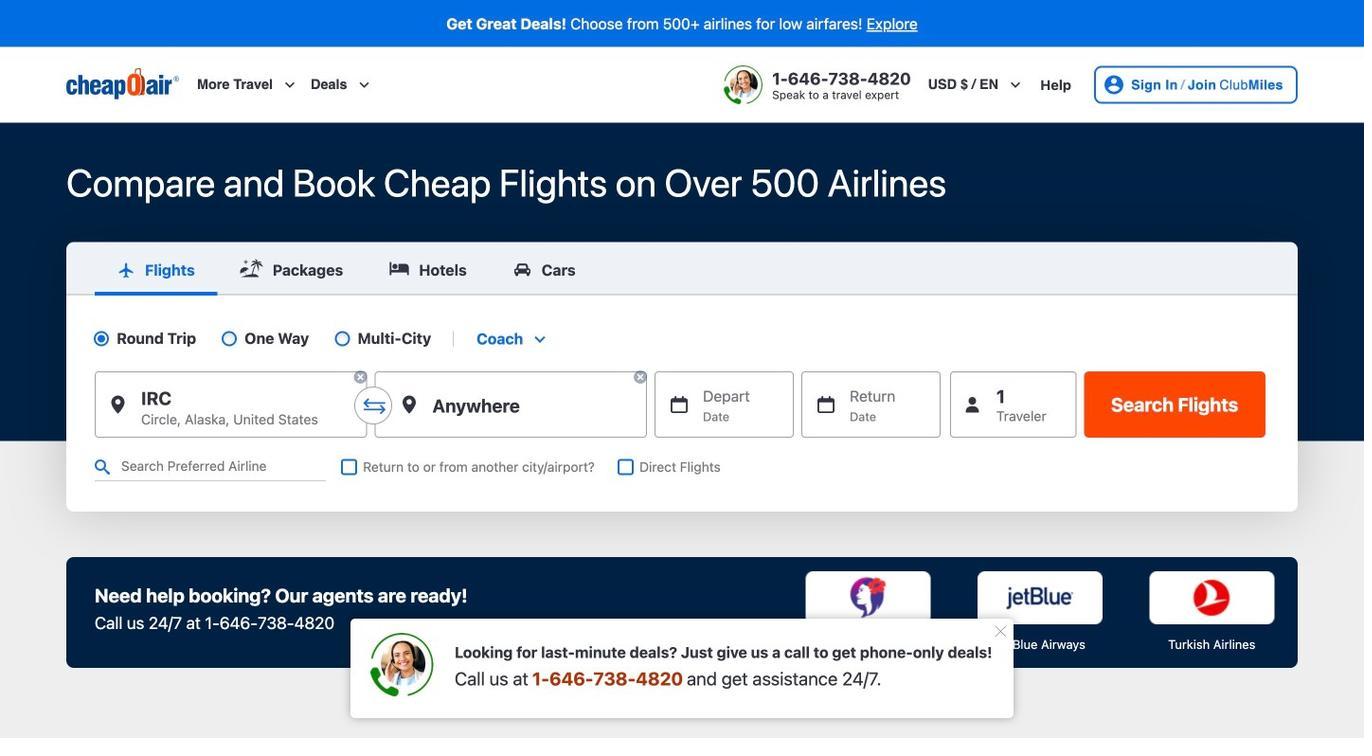 Task type: describe. For each thing, give the bounding box(es) containing it.
search widget tabs tab list
[[66, 242, 1298, 295]]

Search Preferred Airline text field
[[95, 453, 326, 482]]

jetblue airways image
[[978, 571, 1103, 625]]

clear field image
[[353, 370, 368, 385]]

cookie consent banner dialog
[[0, 651, 1365, 738]]

speak to a travel expert image
[[724, 65, 763, 105]]

call us at1-646-738-4820 image
[[370, 633, 434, 698]]

clear field image
[[633, 370, 648, 385]]



Task type: locate. For each thing, give the bounding box(es) containing it.
None button
[[1084, 372, 1266, 438]]

None field
[[469, 329, 552, 348]]

hawaiian airlines image
[[806, 571, 931, 625]]

form
[[66, 242, 1298, 512]]

search image
[[95, 460, 110, 475]]

turkish airlines image
[[1150, 571, 1275, 625]]

None search field
[[0, 123, 1365, 738]]



Task type: vqa. For each thing, say whether or not it's contained in the screenshot.
first srt airline image from right
no



